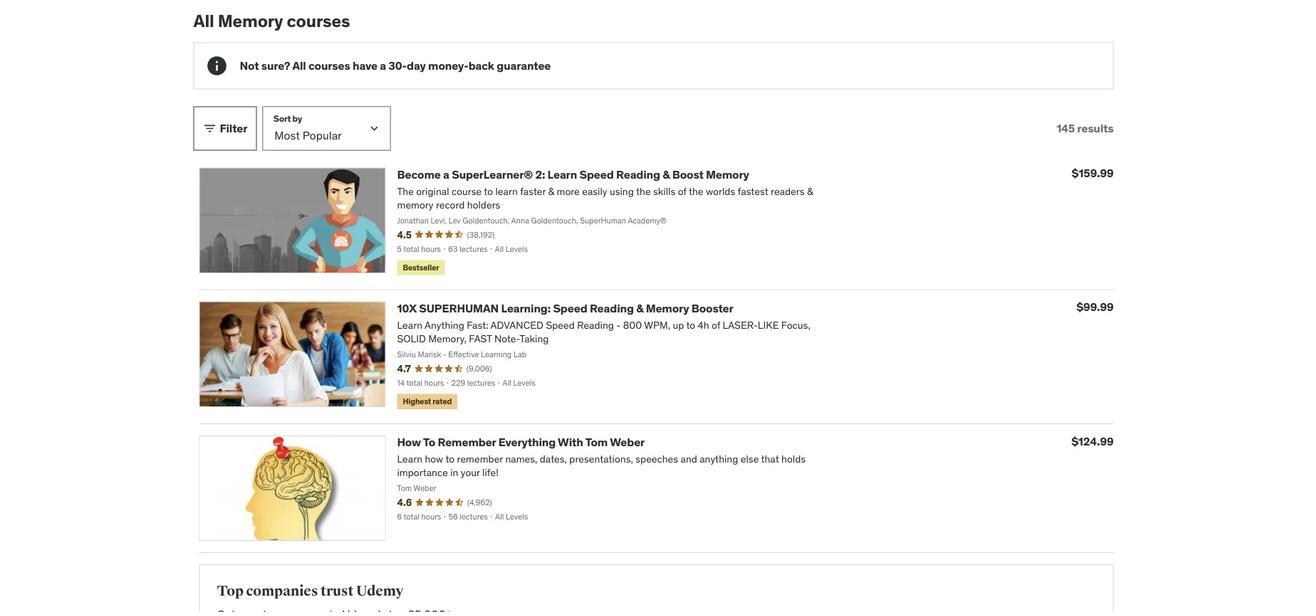 Task type: locate. For each thing, give the bounding box(es) containing it.
remember
[[438, 435, 496, 450]]

courses left "have"
[[309, 58, 350, 73]]

boost
[[673, 167, 704, 182]]

udemy
[[356, 583, 404, 601]]

become
[[397, 167, 441, 182]]

all memory courses
[[193, 10, 350, 31]]

a right become
[[443, 167, 450, 182]]

guarantee
[[497, 58, 551, 73]]

companies
[[246, 583, 318, 601]]

0 vertical spatial a
[[380, 58, 386, 73]]

not sure? all courses have a 30-day money-back guarantee
[[240, 58, 551, 73]]

how to remember everything with tom weber
[[397, 435, 645, 450]]

memory right the boost in the right of the page
[[706, 167, 750, 182]]

$159.99
[[1072, 166, 1114, 181]]

1 vertical spatial memory
[[706, 167, 750, 182]]

everything
[[499, 435, 556, 450]]

145
[[1057, 121, 1075, 136]]

a left 30-
[[380, 58, 386, 73]]

courses
[[287, 10, 350, 31], [309, 58, 350, 73]]

memory up not on the top left of page
[[218, 10, 283, 31]]

2 vertical spatial memory
[[646, 301, 689, 316]]

0 horizontal spatial memory
[[218, 10, 283, 31]]

0 horizontal spatial all
[[193, 10, 214, 31]]

speed right learn at the top left
[[580, 167, 614, 182]]

top
[[217, 583, 244, 601]]

memory left booster
[[646, 301, 689, 316]]

courses up the "sure?" on the top of page
[[287, 10, 350, 31]]

how to remember everything with tom weber link
[[397, 435, 645, 450]]

speed
[[580, 167, 614, 182], [553, 301, 588, 316]]

a
[[380, 58, 386, 73], [443, 167, 450, 182]]

1 horizontal spatial a
[[443, 167, 450, 182]]

have
[[353, 58, 378, 73]]

filter button
[[193, 107, 257, 151]]

learn
[[548, 167, 577, 182]]

0 horizontal spatial &
[[637, 301, 644, 316]]

0 vertical spatial courses
[[287, 10, 350, 31]]

$124.99
[[1072, 434, 1114, 449]]

speed right learning:
[[553, 301, 588, 316]]

0 vertical spatial all
[[193, 10, 214, 31]]

0 vertical spatial speed
[[580, 167, 614, 182]]

0 vertical spatial memory
[[218, 10, 283, 31]]

1 vertical spatial &
[[637, 301, 644, 316]]

sure?
[[261, 58, 290, 73]]

0 vertical spatial &
[[663, 167, 670, 182]]

1 vertical spatial all
[[292, 58, 306, 73]]

trust
[[321, 583, 354, 601]]

1 vertical spatial speed
[[553, 301, 588, 316]]

all
[[193, 10, 214, 31], [292, 58, 306, 73]]

1 vertical spatial a
[[443, 167, 450, 182]]

10x
[[397, 301, 417, 316]]

tom
[[586, 435, 608, 450]]

1 vertical spatial courses
[[309, 58, 350, 73]]

become a superlearner® 2: learn speed reading & boost memory link
[[397, 167, 750, 182]]

memory
[[218, 10, 283, 31], [706, 167, 750, 182], [646, 301, 689, 316]]

&
[[663, 167, 670, 182], [637, 301, 644, 316]]

1 horizontal spatial &
[[663, 167, 670, 182]]

reading
[[616, 167, 661, 182], [590, 301, 634, 316]]



Task type: vqa. For each thing, say whether or not it's contained in the screenshot.
Get started at the left top of page
no



Task type: describe. For each thing, give the bounding box(es) containing it.
day
[[407, 58, 426, 73]]

0 vertical spatial reading
[[616, 167, 661, 182]]

2:
[[536, 167, 545, 182]]

30-
[[389, 58, 407, 73]]

1 horizontal spatial all
[[292, 58, 306, 73]]

to
[[423, 435, 435, 450]]

1 horizontal spatial memory
[[646, 301, 689, 316]]

not
[[240, 58, 259, 73]]

10x superhuman learning: speed reading & memory booster
[[397, 301, 734, 316]]

money-
[[428, 58, 469, 73]]

learning:
[[501, 301, 551, 316]]

how
[[397, 435, 421, 450]]

superlearner®
[[452, 167, 533, 182]]

145 results
[[1057, 121, 1114, 136]]

0 horizontal spatial a
[[380, 58, 386, 73]]

145 results status
[[1057, 121, 1114, 136]]

filter
[[220, 121, 248, 136]]

booster
[[692, 301, 734, 316]]

back
[[469, 58, 495, 73]]

1 vertical spatial reading
[[590, 301, 634, 316]]

with
[[558, 435, 584, 450]]

$99.99
[[1077, 300, 1114, 315]]

2 horizontal spatial memory
[[706, 167, 750, 182]]

small image
[[203, 122, 217, 136]]

10x superhuman learning: speed reading & memory booster link
[[397, 301, 734, 316]]

top companies trust udemy
[[217, 583, 404, 601]]

superhuman
[[419, 301, 499, 316]]

become a superlearner® 2: learn speed reading & boost memory
[[397, 167, 750, 182]]

weber
[[610, 435, 645, 450]]

results
[[1078, 121, 1114, 136]]



